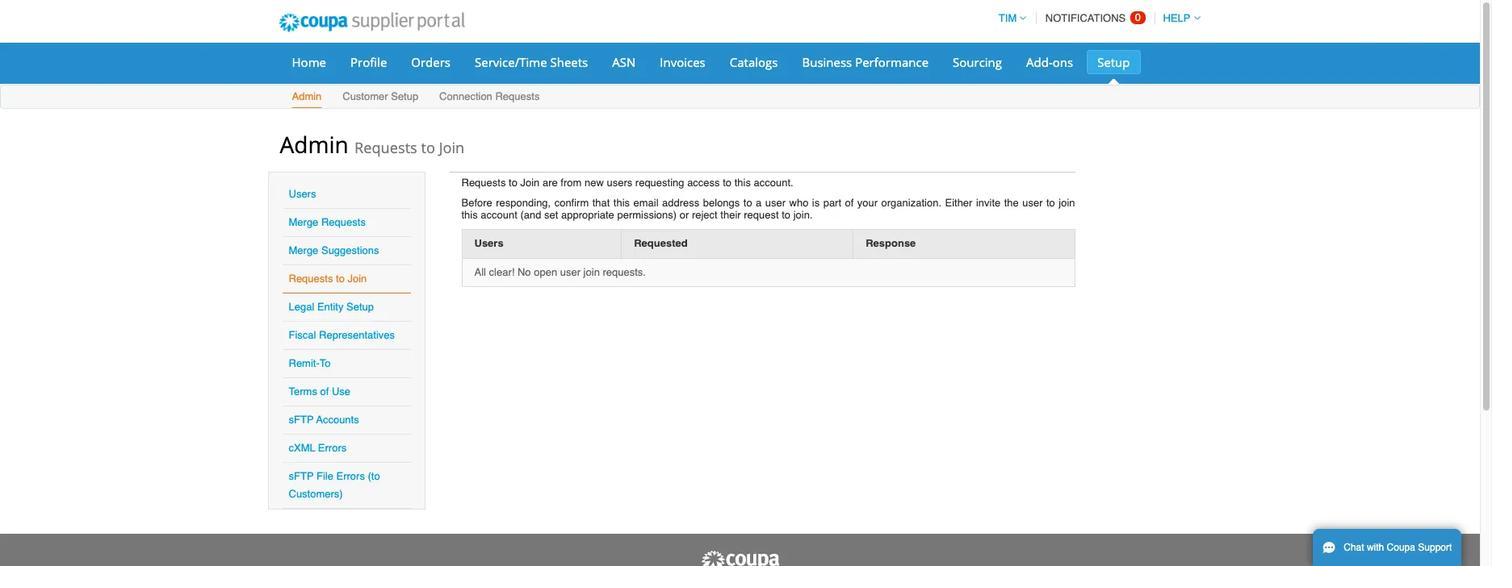 Task type: describe. For each thing, give the bounding box(es) containing it.
invoices
[[660, 54, 705, 70]]

from
[[561, 177, 582, 189]]

entity
[[317, 301, 343, 313]]

asn
[[612, 54, 636, 70]]

0 vertical spatial errors
[[318, 442, 347, 455]]

a
[[756, 197, 762, 209]]

join for requests to join are from new users requesting access to this account. before responding, confirm that this email address belongs to a user who is part of your organization. either invite the user to join this account (and set appropriate permissions) or reject their request to join.
[[520, 177, 540, 189]]

admin requests to join
[[280, 129, 464, 160]]

help
[[1163, 12, 1190, 24]]

tim
[[999, 12, 1017, 24]]

join inside admin requests to join
[[439, 138, 464, 157]]

fiscal representatives link
[[289, 329, 395, 342]]

either
[[945, 197, 972, 209]]

merge requests link
[[289, 216, 366, 228]]

add-ons link
[[1016, 50, 1084, 74]]

home link
[[281, 50, 337, 74]]

their
[[720, 209, 741, 221]]

(and
[[520, 209, 541, 221]]

suggestions
[[321, 245, 379, 257]]

legal
[[289, 301, 314, 313]]

business performance link
[[792, 50, 939, 74]]

service/time sheets
[[475, 54, 588, 70]]

requests for merge
[[321, 216, 366, 228]]

open
[[534, 266, 557, 278]]

notifications 0
[[1045, 11, 1141, 24]]

no
[[517, 266, 531, 278]]

connection requests link
[[438, 87, 540, 108]]

invoices link
[[649, 50, 716, 74]]

legal entity setup
[[289, 301, 374, 313]]

sftp accounts link
[[289, 414, 359, 426]]

merge for merge requests
[[289, 216, 318, 228]]

add-ons
[[1026, 54, 1073, 70]]

your
[[857, 197, 878, 209]]

service/time
[[475, 54, 547, 70]]

1 horizontal spatial user
[[765, 197, 786, 209]]

orders
[[411, 54, 451, 70]]

0 horizontal spatial this
[[461, 209, 478, 221]]

permissions)
[[617, 209, 677, 221]]

home
[[292, 54, 326, 70]]

invite
[[976, 197, 1001, 209]]

1 horizontal spatial coupa supplier portal image
[[700, 551, 780, 567]]

sourcing link
[[942, 50, 1012, 74]]

chat with coupa support
[[1344, 543, 1452, 554]]

requests for admin
[[354, 138, 417, 157]]

merge suggestions link
[[289, 245, 379, 257]]

business
[[802, 54, 852, 70]]

accounts
[[316, 414, 359, 426]]

with
[[1367, 543, 1384, 554]]

0 horizontal spatial coupa supplier portal image
[[268, 2, 476, 43]]

users
[[607, 177, 632, 189]]

responding,
[[496, 197, 551, 209]]

merge for merge suggestions
[[289, 245, 318, 257]]

admin for admin requests to join
[[280, 129, 349, 160]]

terms
[[289, 386, 317, 398]]

use
[[332, 386, 350, 398]]

requests to join link
[[289, 273, 367, 285]]

join inside requests to join are from new users requesting access to this account. before responding, confirm that this email address belongs to a user who is part of your organization. either invite the user to join this account (and set appropriate permissions) or reject their request to join.
[[1059, 197, 1075, 209]]

requests for connection
[[495, 90, 540, 103]]

to
[[320, 358, 331, 370]]

are
[[542, 177, 558, 189]]

profile
[[350, 54, 387, 70]]

merge requests
[[289, 216, 366, 228]]

asn link
[[602, 50, 646, 74]]

catalogs link
[[719, 50, 788, 74]]

service/time sheets link
[[464, 50, 598, 74]]

1 vertical spatial join
[[583, 266, 600, 278]]

tim link
[[991, 12, 1026, 24]]

2 horizontal spatial user
[[1022, 197, 1043, 209]]

new
[[584, 177, 604, 189]]

chat
[[1344, 543, 1364, 554]]

confirm
[[554, 197, 589, 209]]

remit-to link
[[289, 358, 331, 370]]

sftp for sftp accounts
[[289, 414, 314, 426]]

fiscal
[[289, 329, 316, 342]]

before
[[461, 197, 492, 209]]

2 horizontal spatial setup
[[1097, 54, 1130, 70]]

requesting
[[635, 177, 684, 189]]

admin for admin
[[292, 90, 322, 103]]

response
[[866, 237, 916, 249]]



Task type: locate. For each thing, give the bounding box(es) containing it.
profile link
[[340, 50, 397, 74]]

join down the connection
[[439, 138, 464, 157]]

0 horizontal spatial join
[[583, 266, 600, 278]]

join for requests to join
[[348, 273, 367, 285]]

sftp file errors (to customers) link
[[289, 471, 380, 501]]

coupa
[[1387, 543, 1415, 554]]

sftp file errors (to customers)
[[289, 471, 380, 501]]

merge suggestions
[[289, 245, 379, 257]]

customer setup link
[[342, 87, 419, 108]]

remit-to
[[289, 358, 331, 370]]

requests up the legal on the bottom left of page
[[289, 273, 333, 285]]

cxml errors link
[[289, 442, 347, 455]]

orders link
[[401, 50, 461, 74]]

0 horizontal spatial user
[[560, 266, 581, 278]]

setup down notifications 0
[[1097, 54, 1130, 70]]

1 merge from the top
[[289, 216, 318, 228]]

users down account
[[474, 237, 504, 249]]

1 vertical spatial admin
[[280, 129, 349, 160]]

1 vertical spatial of
[[320, 386, 329, 398]]

sftp up the cxml on the left of the page
[[289, 414, 314, 426]]

0 vertical spatial users
[[289, 188, 316, 200]]

address
[[662, 197, 699, 209]]

email
[[633, 197, 659, 209]]

join left are
[[520, 177, 540, 189]]

0 vertical spatial join
[[1059, 197, 1075, 209]]

customers)
[[289, 488, 343, 501]]

join.
[[793, 209, 813, 221]]

0 vertical spatial of
[[845, 197, 854, 209]]

cxml
[[289, 442, 315, 455]]

notifications
[[1045, 12, 1126, 24]]

terms of use link
[[289, 386, 350, 398]]

to
[[421, 138, 435, 157], [509, 177, 517, 189], [723, 177, 732, 189], [743, 197, 752, 209], [1046, 197, 1055, 209], [782, 209, 790, 221], [336, 273, 345, 285]]

this up belongs
[[734, 177, 751, 189]]

or
[[680, 209, 689, 221]]

sftp accounts
[[289, 414, 359, 426]]

user right the 'the'
[[1022, 197, 1043, 209]]

requests to join
[[289, 273, 367, 285]]

fiscal representatives
[[289, 329, 395, 342]]

1 vertical spatial coupa supplier portal image
[[700, 551, 780, 567]]

users link
[[289, 188, 316, 200]]

merge down merge requests
[[289, 245, 318, 257]]

0 vertical spatial merge
[[289, 216, 318, 228]]

admin
[[292, 90, 322, 103], [280, 129, 349, 160]]

errors inside the sftp file errors (to customers)
[[336, 471, 365, 483]]

1 sftp from the top
[[289, 414, 314, 426]]

requests up "suggestions"
[[321, 216, 366, 228]]

1 vertical spatial merge
[[289, 245, 318, 257]]

0 vertical spatial setup
[[1097, 54, 1130, 70]]

sftp inside the sftp file errors (to customers)
[[289, 471, 314, 483]]

of inside requests to join are from new users requesting access to this account. before responding, confirm that this email address belongs to a user who is part of your organization. either invite the user to join this account (and set appropriate permissions) or reject their request to join.
[[845, 197, 854, 209]]

this down users
[[613, 197, 630, 209]]

terms of use
[[289, 386, 350, 398]]

of right part
[[845, 197, 854, 209]]

requests up 'before'
[[461, 177, 506, 189]]

connection
[[439, 90, 492, 103]]

0 horizontal spatial setup
[[346, 301, 374, 313]]

reject
[[692, 209, 718, 221]]

cxml errors
[[289, 442, 347, 455]]

merge down users link
[[289, 216, 318, 228]]

sftp up customers) on the bottom
[[289, 471, 314, 483]]

connection requests
[[439, 90, 540, 103]]

join left requests.
[[583, 266, 600, 278]]

belongs
[[703, 197, 740, 209]]

0 horizontal spatial of
[[320, 386, 329, 398]]

business performance
[[802, 54, 929, 70]]

remit-
[[289, 358, 320, 370]]

admin down home "link"
[[292, 90, 322, 103]]

users up 'merge requests' 'link' at left
[[289, 188, 316, 200]]

admin link
[[291, 87, 322, 108]]

requests to join are from new users requesting access to this account. before responding, confirm that this email address belongs to a user who is part of your organization. either invite the user to join this account (and set appropriate permissions) or reject their request to join.
[[461, 177, 1075, 221]]

0 vertical spatial admin
[[292, 90, 322, 103]]

requests inside requests to join are from new users requesting access to this account. before responding, confirm that this email address belongs to a user who is part of your organization. either invite the user to join this account (and set appropriate permissions) or reject their request to join.
[[461, 177, 506, 189]]

1 horizontal spatial join
[[1059, 197, 1075, 209]]

2 merge from the top
[[289, 245, 318, 257]]

account.
[[754, 177, 793, 189]]

catalogs
[[730, 54, 778, 70]]

admin down admin link on the left of page
[[280, 129, 349, 160]]

1 horizontal spatial of
[[845, 197, 854, 209]]

setup right customer
[[391, 90, 418, 103]]

0 horizontal spatial users
[[289, 188, 316, 200]]

clear!
[[489, 266, 515, 278]]

of left use
[[320, 386, 329, 398]]

0 vertical spatial join
[[439, 138, 464, 157]]

1 vertical spatial setup
[[391, 90, 418, 103]]

this left account
[[461, 209, 478, 221]]

coupa supplier portal image
[[268, 2, 476, 43], [700, 551, 780, 567]]

to inside admin requests to join
[[421, 138, 435, 157]]

user
[[765, 197, 786, 209], [1022, 197, 1043, 209], [560, 266, 581, 278]]

2 horizontal spatial join
[[520, 177, 540, 189]]

(to
[[368, 471, 380, 483]]

sheets
[[550, 54, 588, 70]]

1 horizontal spatial join
[[439, 138, 464, 157]]

organization.
[[881, 197, 941, 209]]

0
[[1135, 11, 1141, 23]]

that
[[592, 197, 610, 209]]

request
[[744, 209, 779, 221]]

0 horizontal spatial join
[[348, 273, 367, 285]]

user right a
[[765, 197, 786, 209]]

0 vertical spatial coupa supplier portal image
[[268, 2, 476, 43]]

1 horizontal spatial users
[[474, 237, 504, 249]]

setup up "representatives"
[[346, 301, 374, 313]]

part
[[823, 197, 841, 209]]

the
[[1004, 197, 1019, 209]]

1 vertical spatial sftp
[[289, 471, 314, 483]]

sftp
[[289, 414, 314, 426], [289, 471, 314, 483]]

access
[[687, 177, 720, 189]]

navigation containing notifications 0
[[991, 2, 1200, 34]]

requests inside admin requests to join
[[354, 138, 417, 157]]

support
[[1418, 543, 1452, 554]]

join right the 'the'
[[1059, 197, 1075, 209]]

0 vertical spatial sftp
[[289, 414, 314, 426]]

file
[[316, 471, 333, 483]]

of
[[845, 197, 854, 209], [320, 386, 329, 398]]

errors
[[318, 442, 347, 455], [336, 471, 365, 483]]

errors down the accounts
[[318, 442, 347, 455]]

join inside requests to join are from new users requesting access to this account. before responding, confirm that this email address belongs to a user who is part of your organization. either invite the user to join this account (and set appropriate permissions) or reject their request to join.
[[520, 177, 540, 189]]

appropriate
[[561, 209, 614, 221]]

is
[[812, 197, 820, 209]]

requests.
[[603, 266, 646, 278]]

customer setup
[[343, 90, 418, 103]]

requests down the service/time
[[495, 90, 540, 103]]

2 horizontal spatial this
[[734, 177, 751, 189]]

customer
[[343, 90, 388, 103]]

setup link
[[1087, 50, 1140, 74]]

all
[[474, 266, 486, 278]]

representatives
[[319, 329, 395, 342]]

user right open
[[560, 266, 581, 278]]

2 vertical spatial setup
[[346, 301, 374, 313]]

add-
[[1026, 54, 1053, 70]]

errors left (to on the bottom left of page
[[336, 471, 365, 483]]

2 vertical spatial join
[[348, 273, 367, 285]]

who
[[789, 197, 808, 209]]

1 vertical spatial users
[[474, 237, 504, 249]]

1 horizontal spatial setup
[[391, 90, 418, 103]]

account
[[481, 209, 517, 221]]

set
[[544, 209, 558, 221]]

sftp for sftp file errors (to customers)
[[289, 471, 314, 483]]

chat with coupa support button
[[1313, 530, 1462, 567]]

ons
[[1053, 54, 1073, 70]]

sourcing
[[953, 54, 1002, 70]]

navigation
[[991, 2, 1200, 34]]

1 vertical spatial join
[[520, 177, 540, 189]]

requests down customer setup link
[[354, 138, 417, 157]]

merge
[[289, 216, 318, 228], [289, 245, 318, 257]]

2 sftp from the top
[[289, 471, 314, 483]]

help link
[[1156, 12, 1200, 24]]

join down "suggestions"
[[348, 273, 367, 285]]

performance
[[855, 54, 929, 70]]

1 horizontal spatial this
[[613, 197, 630, 209]]

1 vertical spatial errors
[[336, 471, 365, 483]]



Task type: vqa. For each thing, say whether or not it's contained in the screenshot.
the All clear! No open user join requests.
yes



